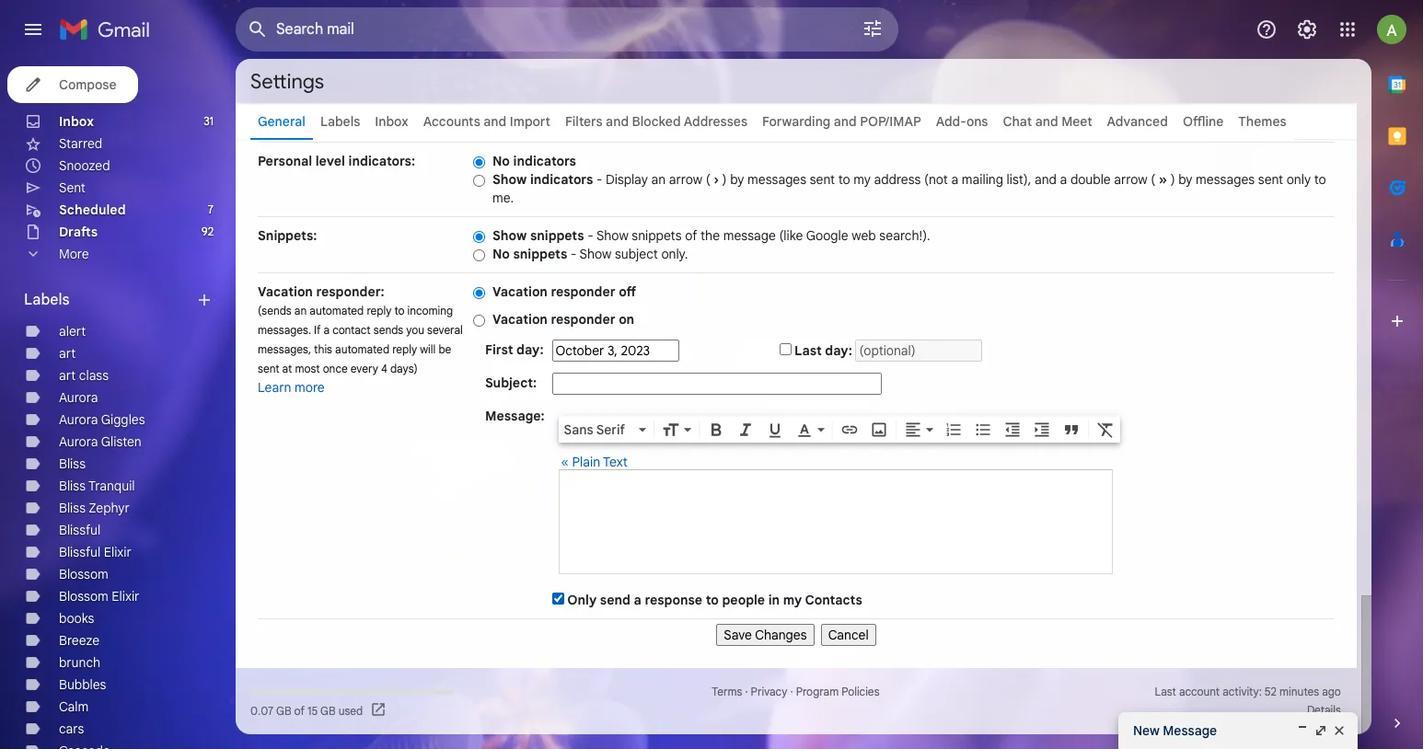 Task type: describe. For each thing, give the bounding box(es) containing it.
search mail image
[[241, 13, 274, 46]]

vacation for vacation responder: (sends an automated reply to incoming messages. if a contact sends you several messages, this automated reply will be sent at most once every 4 days) learn more
[[258, 284, 313, 300]]

general
[[258, 113, 306, 130]]

2 inbox from the left
[[375, 113, 409, 130]]

only send a response to people in my contacts
[[567, 592, 863, 609]]

show up me. at top left
[[493, 171, 527, 188]]

bubbles
[[59, 677, 106, 693]]

support image
[[1256, 18, 1278, 41]]

navigation containing save changes
[[258, 620, 1335, 646]]

15
[[308, 704, 318, 718]]

advanced link
[[1107, 113, 1169, 130]]

aurora link
[[59, 390, 98, 406]]

brunch
[[59, 655, 101, 671]]

general link
[[258, 113, 306, 130]]

glisten
[[101, 434, 142, 450]]

last for last account activity: 52 minutes ago details
[[1155, 685, 1177, 699]]

1 vertical spatial my
[[783, 592, 802, 609]]

aurora for 'aurora' link at the bottom of page
[[59, 390, 98, 406]]

1 messages from the left
[[748, 171, 807, 188]]

sends
[[374, 323, 404, 337]]

first
[[485, 342, 513, 358]]

1 vertical spatial automated
[[335, 343, 390, 356]]

labels navigation
[[0, 59, 236, 750]]

blocked
[[632, 113, 681, 130]]

terms
[[712, 685, 743, 699]]

Search mail text field
[[276, 20, 810, 39]]

Show indicators radio
[[473, 174, 485, 188]]

pop/imap
[[860, 113, 922, 130]]

last day:
[[795, 343, 853, 359]]

offline
[[1183, 113, 1224, 130]]

blissful elixir link
[[59, 544, 132, 561]]

meet
[[1062, 113, 1093, 130]]

at
[[282, 362, 292, 376]]

chat and meet link
[[1003, 113, 1093, 130]]

insert image image
[[870, 421, 888, 439]]

Subject text field
[[552, 373, 882, 395]]

and for accounts
[[484, 113, 507, 130]]

more
[[295, 379, 325, 396]]

to left people
[[706, 592, 719, 609]]

import
[[510, 113, 551, 130]]

bliss for bliss tranquil
[[59, 478, 86, 495]]

privacy link
[[751, 685, 788, 699]]

every
[[351, 362, 378, 376]]

indicators:
[[349, 153, 415, 169]]

snoozed link
[[59, 157, 110, 174]]

bliss for bliss link
[[59, 456, 86, 472]]

blossom for blossom link
[[59, 566, 108, 583]]

inbox inside labels navigation
[[59, 113, 94, 130]]

main menu image
[[22, 18, 44, 41]]

this
[[314, 343, 332, 356]]

aurora for aurora glisten
[[59, 434, 98, 450]]

level
[[316, 153, 345, 169]]

1 inbox link from the left
[[59, 113, 94, 130]]

blossom elixir link
[[59, 588, 139, 605]]

message:
[[485, 408, 545, 425]]

if
[[314, 323, 321, 337]]

privacy
[[751, 685, 788, 699]]

bliss tranquil
[[59, 478, 135, 495]]

the
[[701, 227, 720, 244]]

add-ons
[[936, 113, 988, 130]]

labels heading
[[24, 291, 195, 309]]

learn
[[258, 379, 291, 396]]

off
[[619, 284, 636, 300]]

Only send a response to people in my Contacts checkbox
[[552, 593, 564, 605]]

sent inside vacation responder: (sends an automated reply to incoming messages. if a contact sends you several messages, this automated reply will be sent at most once every 4 days) learn more
[[258, 362, 279, 376]]

account
[[1180, 685, 1220, 699]]

only
[[1287, 171, 1311, 188]]

Vacation responder on radio
[[473, 314, 485, 328]]

cancel button
[[821, 624, 876, 646]]

Last day: checkbox
[[780, 343, 792, 355]]

no for no snippets - show subject only.
[[493, 246, 510, 262]]

accounts
[[423, 113, 480, 130]]

settings
[[250, 69, 324, 93]]

blossom link
[[59, 566, 108, 583]]

indicators for no
[[513, 153, 576, 169]]

forwarding and pop/imap link
[[763, 113, 922, 130]]

display
[[606, 171, 648, 188]]

2 arrow from the left
[[1114, 171, 1148, 188]]

incoming
[[408, 304, 453, 318]]

indicators for show
[[530, 171, 593, 188]]

no for no indicators
[[493, 153, 510, 169]]

bulleted list ‪(⌘⇧8)‬ image
[[974, 421, 992, 439]]

books
[[59, 611, 94, 627]]

advanced
[[1107, 113, 1169, 130]]

1 · from the left
[[745, 685, 748, 699]]

subject:
[[485, 375, 537, 391]]

snippets up only. at left top
[[632, 227, 682, 244]]

blossom elixir
[[59, 588, 139, 605]]

more button
[[0, 243, 221, 265]]

- for display an arrow (
[[597, 171, 603, 188]]

alert
[[59, 323, 86, 340]]

day: for last day:
[[825, 343, 853, 359]]

bliss zephyr
[[59, 500, 130, 517]]

sans serif
[[564, 422, 625, 438]]

1 horizontal spatial an
[[652, 171, 666, 188]]

forwarding and pop/imap
[[763, 113, 922, 130]]

settings image
[[1297, 18, 1319, 41]]

ago
[[1323, 685, 1342, 699]]

and right list),
[[1035, 171, 1057, 188]]

blissful for blissful link
[[59, 522, 101, 539]]

First day: text field
[[552, 340, 679, 362]]

more
[[59, 246, 89, 262]]

address
[[874, 171, 921, 188]]

sent
[[59, 180, 86, 196]]

be
[[439, 343, 452, 356]]

blossom for blossom elixir
[[59, 588, 108, 605]]

several
[[427, 323, 463, 337]]

brunch link
[[59, 655, 101, 671]]

compose
[[59, 76, 116, 93]]

show right show snippets option
[[493, 227, 527, 244]]

starred link
[[59, 135, 102, 152]]

Vacation responder off radio
[[473, 286, 485, 300]]

drafts
[[59, 224, 98, 240]]

0 vertical spatial of
[[685, 227, 698, 244]]

sent link
[[59, 180, 86, 196]]

(sends
[[258, 304, 292, 318]]

formatting options toolbar
[[559, 416, 1120, 443]]

books link
[[59, 611, 94, 627]]

link ‪(⌘k)‬ image
[[840, 421, 859, 439]]

vacation for vacation responder on
[[493, 311, 548, 328]]

will
[[420, 343, 436, 356]]

first day:
[[485, 342, 544, 358]]

indent more ‪(⌘])‬ image
[[1033, 421, 1051, 439]]

personal level indicators:
[[258, 153, 415, 169]]

only.
[[662, 246, 688, 262]]

starred
[[59, 135, 102, 152]]

a left double
[[1060, 171, 1068, 188]]

0.07
[[250, 704, 274, 718]]

aurora for aurora giggles
[[59, 412, 98, 428]]



Task type: vqa. For each thing, say whether or not it's contained in the screenshot.


Task type: locate. For each thing, give the bounding box(es) containing it.
aurora glisten
[[59, 434, 142, 450]]

1 ) from the left
[[723, 171, 727, 188]]

Last day: text field
[[856, 340, 983, 362]]

1 gb from the left
[[276, 704, 291, 718]]

vacation right vacation responder off option on the top left of the page
[[493, 284, 548, 300]]

a inside vacation responder: (sends an automated reply to incoming messages. if a contact sends you several messages, this automated reply will be sent at most once every 4 days) learn more
[[324, 323, 330, 337]]

2 ) from the left
[[1171, 171, 1176, 188]]

remove formatting ‪(⌘\)‬ image
[[1096, 421, 1115, 439]]

by right the »
[[1179, 171, 1193, 188]]

( left ›
[[706, 171, 711, 188]]

1 responder from the top
[[551, 284, 616, 300]]

reply up days) at the left
[[392, 343, 417, 356]]

blossom down blossom link
[[59, 588, 108, 605]]

No snippets radio
[[473, 248, 485, 262]]

1 vertical spatial -
[[588, 227, 594, 244]]

0 horizontal spatial an
[[294, 304, 307, 318]]

1 vertical spatial aurora
[[59, 412, 98, 428]]

list),
[[1007, 171, 1032, 188]]

1 vertical spatial of
[[294, 704, 305, 718]]

bliss tranquil link
[[59, 478, 135, 495]]

tab list
[[1372, 59, 1424, 683]]

0 vertical spatial labels
[[320, 113, 360, 130]]

(like
[[779, 227, 803, 244]]

1 horizontal spatial day:
[[825, 343, 853, 359]]

details
[[1308, 704, 1342, 717]]

· right terms link
[[745, 685, 748, 699]]

aurora giggles
[[59, 412, 145, 428]]

2 by from the left
[[1179, 171, 1193, 188]]

contact
[[333, 323, 371, 337]]

2 bliss from the top
[[59, 478, 86, 495]]

to inside vacation responder: (sends an automated reply to incoming messages. if a contact sends you several messages, this automated reply will be sent at most once every 4 days) learn more
[[395, 304, 405, 318]]

learn more link
[[258, 379, 325, 396]]

0 horizontal spatial inbox
[[59, 113, 94, 130]]

2 · from the left
[[791, 685, 793, 699]]

· right privacy
[[791, 685, 793, 699]]

2 blossom from the top
[[59, 588, 108, 605]]

0 vertical spatial responder
[[551, 284, 616, 300]]

quote ‪(⌘⇧9)‬ image
[[1062, 421, 1081, 439]]

automated
[[310, 304, 364, 318], [335, 343, 390, 356]]

aurora up bliss link
[[59, 434, 98, 450]]

art link
[[59, 345, 76, 362]]

to inside ) by messages sent only to me.
[[1315, 171, 1327, 188]]

»
[[1159, 171, 1168, 188]]

1 horizontal spatial by
[[1179, 171, 1193, 188]]

1 aurora from the top
[[59, 390, 98, 406]]

labels for labels link
[[320, 113, 360, 130]]

and right chat
[[1036, 113, 1059, 130]]

2 gb from the left
[[321, 704, 336, 718]]

show snippets - show snippets of the message (like google web search!).
[[493, 227, 931, 244]]

follow link to manage storage image
[[370, 702, 389, 720]]

vacation responder: (sends an automated reply to incoming messages. if a contact sends you several messages, this automated reply will be sent at most once every 4 days) learn more
[[258, 284, 463, 396]]

personal
[[258, 153, 312, 169]]

and for chat
[[1036, 113, 1059, 130]]

and for filters
[[606, 113, 629, 130]]

0 horizontal spatial by
[[730, 171, 745, 188]]

chat
[[1003, 113, 1032, 130]]

( left the »
[[1151, 171, 1156, 188]]

inbox link up the indicators:
[[375, 113, 409, 130]]

tranquil
[[88, 478, 135, 495]]

1 vertical spatial elixir
[[112, 588, 139, 605]]

1 horizontal spatial inbox link
[[375, 113, 409, 130]]

messages down offline
[[1196, 171, 1255, 188]]

elixir for blossom elixir
[[112, 588, 139, 605]]

last account activity: 52 minutes ago details
[[1155, 685, 1342, 717]]

2 messages from the left
[[1196, 171, 1255, 188]]

activity:
[[1223, 685, 1262, 699]]

) right the »
[[1171, 171, 1176, 188]]

scheduled link
[[59, 202, 126, 218]]

0 vertical spatial an
[[652, 171, 666, 188]]

0 vertical spatial elixir
[[104, 544, 132, 561]]

1 vertical spatial labels
[[24, 291, 70, 309]]

compose button
[[7, 66, 139, 103]]

- for show subject only.
[[571, 246, 577, 262]]

day: right fixed end date option
[[825, 343, 853, 359]]

accounts and import
[[423, 113, 551, 130]]

›
[[714, 171, 719, 188]]

arrow left the »
[[1114, 171, 1148, 188]]

inbox up the indicators:
[[375, 113, 409, 130]]

sans
[[564, 422, 594, 438]]

labels up personal level indicators:
[[320, 113, 360, 130]]

last right fixed end date option
[[795, 343, 822, 359]]

responder:
[[316, 284, 385, 300]]

labels up alert
[[24, 291, 70, 309]]

elixir for blissful elixir
[[104, 544, 132, 561]]

- up "vacation responder off"
[[571, 246, 577, 262]]

responder for on
[[551, 311, 616, 328]]

alert link
[[59, 323, 86, 340]]

2 horizontal spatial sent
[[1259, 171, 1284, 188]]

0 vertical spatial my
[[854, 171, 871, 188]]

bliss up blissful link
[[59, 500, 86, 517]]

arrow left ›
[[669, 171, 703, 188]]

no right no indicators radio
[[493, 153, 510, 169]]

2 horizontal spatial -
[[597, 171, 603, 188]]

and for forwarding
[[834, 113, 857, 130]]

labels inside labels navigation
[[24, 291, 70, 309]]

program
[[796, 685, 839, 699]]

breeze
[[59, 633, 100, 649]]

- left the display
[[597, 171, 603, 188]]

0 vertical spatial art
[[59, 345, 76, 362]]

and right filters
[[606, 113, 629, 130]]

save changes button
[[717, 624, 815, 646]]

by right ›
[[730, 171, 745, 188]]

vacation inside vacation responder: (sends an automated reply to incoming messages. if a contact sends you several messages, this automated reply will be sent at most once every 4 days) learn more
[[258, 284, 313, 300]]

Show snippets radio
[[473, 230, 485, 244]]

bubbles link
[[59, 677, 106, 693]]

1 blossom from the top
[[59, 566, 108, 583]]

1 horizontal spatial last
[[1155, 685, 1177, 699]]

art
[[59, 345, 76, 362], [59, 367, 76, 384]]

snippets for show subject only.
[[513, 246, 568, 262]]

3 bliss from the top
[[59, 500, 86, 517]]

0 horizontal spatial (
[[706, 171, 711, 188]]

responder
[[551, 284, 616, 300], [551, 311, 616, 328]]

messages up (like
[[748, 171, 807, 188]]

last inside 'last account activity: 52 minutes ago details'
[[1155, 685, 1177, 699]]

responder up 'vacation responder on'
[[551, 284, 616, 300]]

responder down "vacation responder off"
[[551, 311, 616, 328]]

details link
[[1308, 704, 1342, 717]]

1 horizontal spatial (
[[1151, 171, 1156, 188]]

vacation
[[258, 284, 313, 300], [493, 284, 548, 300], [493, 311, 548, 328]]

an up messages.
[[294, 304, 307, 318]]

0 horizontal spatial day:
[[517, 342, 544, 358]]

me.
[[493, 190, 514, 206]]

) inside ) by messages sent only to me.
[[1171, 171, 1176, 188]]

to right only
[[1315, 171, 1327, 188]]

1 vertical spatial indicators
[[530, 171, 593, 188]]

footer containing terms
[[236, 683, 1357, 720]]

1 vertical spatial no
[[493, 246, 510, 262]]

advanced search options image
[[855, 10, 891, 47]]

0 horizontal spatial messages
[[748, 171, 807, 188]]

italic ‪(⌘i)‬ image
[[736, 421, 755, 439]]

1 horizontal spatial inbox
[[375, 113, 409, 130]]

1 horizontal spatial -
[[588, 227, 594, 244]]

0 horizontal spatial inbox link
[[59, 113, 94, 130]]

1 horizontal spatial of
[[685, 227, 698, 244]]

1 art from the top
[[59, 345, 76, 362]]

vacation up (sends
[[258, 284, 313, 300]]

« plain text
[[561, 454, 628, 471]]

gb right 0.07
[[276, 704, 291, 718]]

0 horizontal spatial my
[[783, 592, 802, 609]]

3 aurora from the top
[[59, 434, 98, 450]]

0 horizontal spatial labels
[[24, 291, 70, 309]]

bliss down bliss link
[[59, 478, 86, 495]]

of left the the
[[685, 227, 698, 244]]

zephyr
[[89, 500, 130, 517]]

breeze link
[[59, 633, 100, 649]]

once
[[323, 362, 348, 376]]

add-ons link
[[936, 113, 988, 130]]

no snippets - show subject only.
[[493, 246, 688, 262]]

0 horizontal spatial reply
[[367, 304, 392, 318]]

31
[[204, 114, 214, 128]]

1 vertical spatial bliss
[[59, 478, 86, 495]]

1 ( from the left
[[706, 171, 711, 188]]

bliss up bliss tranquil link
[[59, 456, 86, 472]]

labels for labels heading
[[24, 291, 70, 309]]

1 bliss from the top
[[59, 456, 86, 472]]

1 horizontal spatial messages
[[1196, 171, 1255, 188]]

0 vertical spatial last
[[795, 343, 822, 359]]

forwarding
[[763, 113, 831, 130]]

an inside vacation responder: (sends an automated reply to incoming messages. if a contact sends you several messages, this automated reply will be sent at most once every 4 days) learn more
[[294, 304, 307, 318]]

a right the send
[[634, 592, 642, 609]]

to left address
[[839, 171, 851, 188]]

art class link
[[59, 367, 109, 384]]

in
[[769, 592, 780, 609]]

show left subject
[[580, 246, 612, 262]]

Vacation responder text field
[[560, 480, 1112, 565]]

snippets up no snippets - show subject only.
[[530, 227, 584, 244]]

of
[[685, 227, 698, 244], [294, 704, 305, 718]]

blissful down blissful link
[[59, 544, 101, 561]]

my right in
[[783, 592, 802, 609]]

1 horizontal spatial labels
[[320, 113, 360, 130]]

people
[[722, 592, 765, 609]]

calm link
[[59, 699, 89, 716]]

0 horizontal spatial -
[[571, 246, 577, 262]]

0 horizontal spatial last
[[795, 343, 822, 359]]

No indicators radio
[[473, 155, 485, 169]]

my left address
[[854, 171, 871, 188]]

an right the display
[[652, 171, 666, 188]]

by inside ) by messages sent only to me.
[[1179, 171, 1193, 188]]

7
[[208, 203, 214, 216]]

most
[[295, 362, 320, 376]]

messages inside ) by messages sent only to me.
[[1196, 171, 1255, 188]]

of left 15
[[294, 704, 305, 718]]

footer
[[236, 683, 1357, 720]]

art down art link
[[59, 367, 76, 384]]

0 horizontal spatial of
[[294, 704, 305, 718]]

- up no snippets - show subject only.
[[588, 227, 594, 244]]

1 horizontal spatial arrow
[[1114, 171, 1148, 188]]

aurora glisten link
[[59, 434, 142, 450]]

2 responder from the top
[[551, 311, 616, 328]]

scheduled
[[59, 202, 126, 218]]

blissful down bliss zephyr link
[[59, 522, 101, 539]]

google
[[806, 227, 849, 244]]

days)
[[390, 362, 418, 376]]

- for show snippets of the message (like google web search!).
[[588, 227, 594, 244]]

2 art from the top
[[59, 367, 76, 384]]

1 vertical spatial art
[[59, 367, 76, 384]]

cars
[[59, 721, 84, 738]]

gmail image
[[59, 11, 159, 48]]

on
[[619, 311, 635, 328]]

subject
[[615, 246, 658, 262]]

blissful for blissful elixir
[[59, 544, 101, 561]]

underline ‪(⌘u)‬ image
[[766, 422, 784, 440]]

last left account
[[1155, 685, 1177, 699]]

None search field
[[236, 7, 899, 52]]

a right if
[[324, 323, 330, 337]]

1 vertical spatial blossom
[[59, 588, 108, 605]]

1 inbox from the left
[[59, 113, 94, 130]]

indicators up show indicators -
[[513, 153, 576, 169]]

1 vertical spatial reply
[[392, 343, 417, 356]]

show up no snippets - show subject only.
[[597, 227, 629, 244]]

sans serif option
[[560, 421, 635, 439]]

1 arrow from the left
[[669, 171, 703, 188]]

filters and blocked addresses
[[565, 113, 748, 130]]

0 vertical spatial blissful
[[59, 522, 101, 539]]

a right (not
[[952, 171, 959, 188]]

0 vertical spatial no
[[493, 153, 510, 169]]

day: right first
[[517, 342, 544, 358]]

mailing
[[962, 171, 1004, 188]]

and left import
[[484, 113, 507, 130]]

elixir up blossom link
[[104, 544, 132, 561]]

2 inbox link from the left
[[375, 113, 409, 130]]

automated up every
[[335, 343, 390, 356]]

1 vertical spatial last
[[1155, 685, 1177, 699]]

navigation
[[258, 620, 1335, 646]]

0 vertical spatial automated
[[310, 304, 364, 318]]

blossom down blissful elixir
[[59, 566, 108, 583]]

1 horizontal spatial )
[[1171, 171, 1176, 188]]

vacation for vacation responder off
[[493, 284, 548, 300]]

numbered list ‪(⌘⇧7)‬ image
[[944, 421, 963, 439]]

inbox up starred on the left of the page
[[59, 113, 94, 130]]

serif
[[596, 422, 625, 438]]

snoozed
[[59, 157, 110, 174]]

0 horizontal spatial gb
[[276, 704, 291, 718]]

bold ‪(⌘b)‬ image
[[707, 421, 725, 439]]

offline link
[[1183, 113, 1224, 130]]

web
[[852, 227, 876, 244]]

indicators down no indicators
[[530, 171, 593, 188]]

1 vertical spatial blissful
[[59, 544, 101, 561]]

2 vertical spatial -
[[571, 246, 577, 262]]

2 ( from the left
[[1151, 171, 1156, 188]]

2 vertical spatial aurora
[[59, 434, 98, 450]]

0 vertical spatial -
[[597, 171, 603, 188]]

1 vertical spatial an
[[294, 304, 307, 318]]

and left pop/imap
[[834, 113, 857, 130]]

responder for off
[[551, 284, 616, 300]]

aurora
[[59, 390, 98, 406], [59, 412, 98, 428], [59, 434, 98, 450]]

1 horizontal spatial my
[[854, 171, 871, 188]]

0 horizontal spatial sent
[[258, 362, 279, 376]]

)
[[723, 171, 727, 188], [1171, 171, 1176, 188]]

sent left only
[[1259, 171, 1284, 188]]

0 vertical spatial reply
[[367, 304, 392, 318]]

0 vertical spatial aurora
[[59, 390, 98, 406]]

messages.
[[258, 323, 311, 337]]

0 horizontal spatial arrow
[[669, 171, 703, 188]]

bliss for bliss zephyr
[[59, 500, 86, 517]]

filters
[[565, 113, 603, 130]]

day: for first day:
[[517, 342, 544, 358]]

1 vertical spatial responder
[[551, 311, 616, 328]]

0 vertical spatial bliss
[[59, 456, 86, 472]]

art for art class
[[59, 367, 76, 384]]

sent left at
[[258, 362, 279, 376]]

inbox link up starred on the left of the page
[[59, 113, 94, 130]]

snippets:
[[258, 227, 317, 244]]

show
[[493, 171, 527, 188], [493, 227, 527, 244], [597, 227, 629, 244], [580, 246, 612, 262]]

1 blissful from the top
[[59, 522, 101, 539]]

indent less ‪(⌘[)‬ image
[[1003, 421, 1022, 439]]

) right ›
[[723, 171, 727, 188]]

you
[[406, 323, 425, 337]]

reply up sends at top left
[[367, 304, 392, 318]]

0 vertical spatial blossom
[[59, 566, 108, 583]]

no right the no snippets option
[[493, 246, 510, 262]]

0 horizontal spatial )
[[723, 171, 727, 188]]

1 horizontal spatial gb
[[321, 704, 336, 718]]

2 aurora from the top
[[59, 412, 98, 428]]

elixir down blissful elixir
[[112, 588, 139, 605]]

) by messages sent only to me.
[[493, 171, 1327, 206]]

2 no from the top
[[493, 246, 510, 262]]

show indicators -
[[493, 171, 606, 188]]

an
[[652, 171, 666, 188], [294, 304, 307, 318]]

automated down responder:
[[310, 304, 364, 318]]

0 vertical spatial indicators
[[513, 153, 576, 169]]

1 no from the top
[[493, 153, 510, 169]]

reply
[[367, 304, 392, 318], [392, 343, 417, 356]]

1 by from the left
[[730, 171, 745, 188]]

1 horizontal spatial ·
[[791, 685, 793, 699]]

aurora down art class 'link'
[[59, 390, 98, 406]]

snippets for show snippets of the message (like google web search!).
[[530, 227, 584, 244]]

52
[[1265, 685, 1277, 699]]

1 horizontal spatial reply
[[392, 343, 417, 356]]

last for last day:
[[795, 343, 822, 359]]

art for art link
[[59, 345, 76, 362]]

giggles
[[101, 412, 145, 428]]

and
[[484, 113, 507, 130], [606, 113, 629, 130], [834, 113, 857, 130], [1036, 113, 1059, 130], [1035, 171, 1057, 188]]

2 vertical spatial bliss
[[59, 500, 86, 517]]

1 horizontal spatial sent
[[810, 171, 835, 188]]

gb right 15
[[321, 704, 336, 718]]

vacation up first day:
[[493, 311, 548, 328]]

0 horizontal spatial ·
[[745, 685, 748, 699]]

addresses
[[684, 113, 748, 130]]

aurora down 'aurora' link at the bottom of page
[[59, 412, 98, 428]]

sent inside ) by messages sent only to me.
[[1259, 171, 1284, 188]]

aurora giggles link
[[59, 412, 145, 428]]

sent up the google
[[810, 171, 835, 188]]

art down 'alert' "link"
[[59, 345, 76, 362]]

to up sends at top left
[[395, 304, 405, 318]]

cancel
[[829, 627, 869, 644]]

2 blissful from the top
[[59, 544, 101, 561]]

snippets up "vacation responder off"
[[513, 246, 568, 262]]



